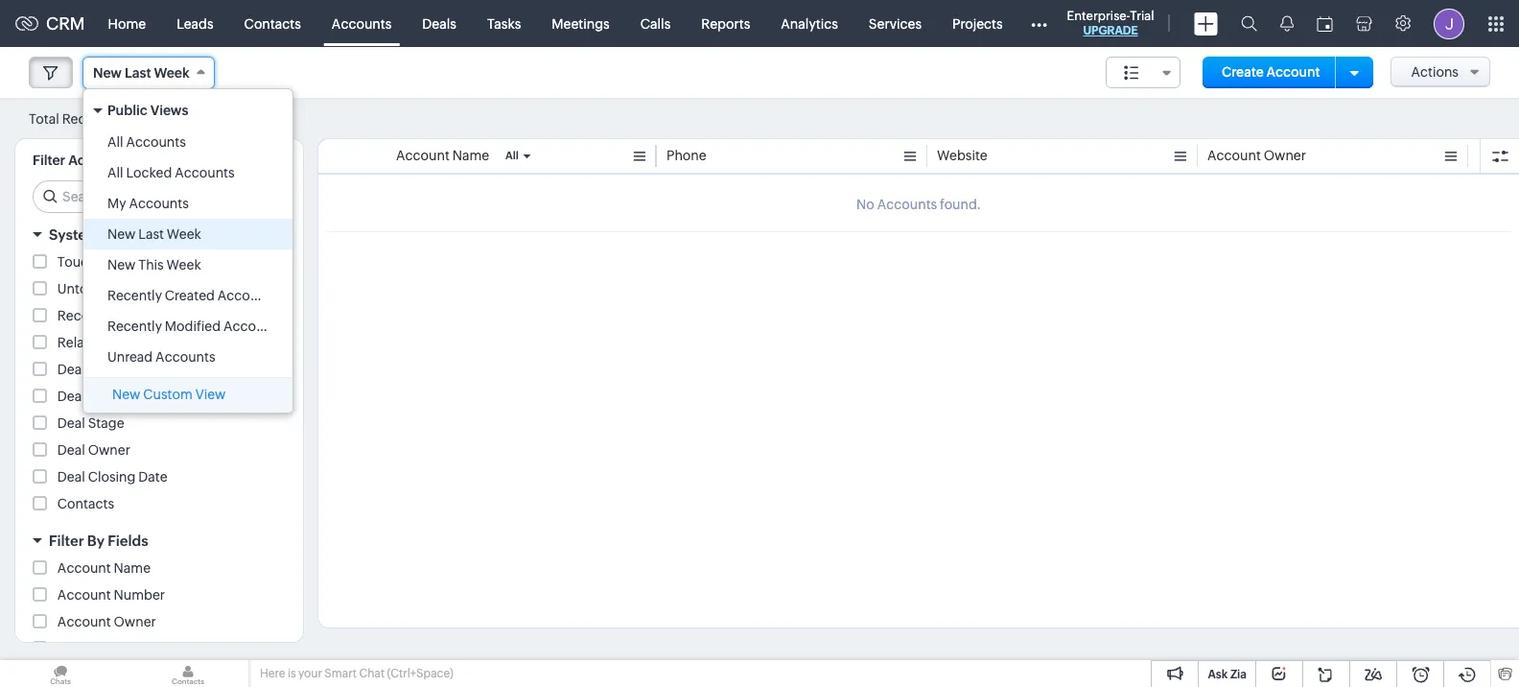 Task type: locate. For each thing, give the bounding box(es) containing it.
account owner down create account button
[[1208, 148, 1307, 163]]

new up untouched records
[[107, 257, 136, 272]]

1 horizontal spatial contacts
[[244, 16, 301, 31]]

reports link
[[686, 0, 766, 47]]

records down record action
[[108, 335, 159, 350]]

action down modified at the top
[[162, 335, 203, 350]]

account name for all
[[396, 148, 490, 163]]

recently down this
[[107, 288, 162, 303]]

ask zia
[[1208, 668, 1247, 681]]

size image
[[1125, 64, 1140, 82]]

accounts right modified at the top
[[224, 319, 283, 334]]

week inside field
[[154, 65, 190, 81]]

recently
[[107, 288, 162, 303], [107, 319, 162, 334]]

here is your smart chat (ctrl+space)
[[260, 667, 454, 680]]

0 horizontal spatial account name
[[57, 560, 151, 576]]

filter inside 'dropdown button'
[[49, 533, 84, 549]]

your
[[298, 667, 322, 680]]

deal closing date
[[57, 469, 168, 485]]

1 recently from the top
[[107, 288, 162, 303]]

2 vertical spatial week
[[167, 257, 201, 272]]

unread
[[107, 349, 153, 365]]

filter by fields
[[49, 533, 148, 549]]

deal for deal stage
[[57, 415, 85, 431]]

all inside option
[[107, 165, 123, 180]]

0 vertical spatial recently
[[107, 288, 162, 303]]

deal down the deal stage
[[57, 442, 85, 458]]

filter for filter by fields
[[49, 533, 84, 549]]

all inside option
[[107, 134, 123, 150]]

week down my accounts option
[[167, 226, 201, 242]]

by
[[132, 153, 148, 168]]

analytics link
[[766, 0, 854, 47]]

new last week up public views
[[93, 65, 190, 81]]

1 vertical spatial contacts
[[57, 496, 114, 511]]

last up this
[[138, 226, 164, 242]]

deal
[[57, 389, 85, 404], [57, 415, 85, 431], [57, 442, 85, 458], [57, 469, 85, 485]]

all for all
[[506, 150, 519, 161]]

new last week up new this week
[[107, 226, 201, 242]]

upgrade
[[1084, 24, 1139, 37]]

0 vertical spatial action
[[105, 308, 146, 323]]

1 vertical spatial owner
[[88, 442, 130, 458]]

records down defined on the top left of page
[[115, 254, 167, 270]]

0 vertical spatial last
[[125, 65, 151, 81]]

name
[[453, 148, 490, 163], [114, 560, 151, 576]]

week for new this week option
[[167, 257, 201, 272]]

site
[[114, 641, 138, 656]]

account owner
[[1208, 148, 1307, 163], [57, 614, 156, 629]]

0 horizontal spatial contacts
[[57, 496, 114, 511]]

new inside option
[[107, 257, 136, 272]]

deal up the deal stage
[[57, 389, 85, 404]]

all accounts
[[107, 134, 186, 150]]

0 vertical spatial account name
[[396, 148, 490, 163]]

deal for deal closing date
[[57, 469, 85, 485]]

deal stage
[[57, 415, 124, 431]]

touched records
[[57, 254, 167, 270]]

system defined filters button
[[15, 218, 303, 251]]

records for total
[[62, 111, 113, 126]]

1 horizontal spatial action
[[162, 335, 203, 350]]

account owner down account number
[[57, 614, 156, 629]]

accounts up my accounts option
[[175, 165, 235, 180]]

new last week inside "option"
[[107, 226, 201, 242]]

account name
[[396, 148, 490, 163], [57, 560, 151, 576]]

chats image
[[0, 660, 121, 687]]

1 horizontal spatial account owner
[[1208, 148, 1307, 163]]

all accounts option
[[83, 127, 293, 157]]

tasks link
[[472, 0, 537, 47]]

1 vertical spatial deals
[[57, 362, 92, 377]]

0 vertical spatial owner
[[1264, 148, 1307, 163]]

custom
[[143, 387, 193, 402]]

signals image
[[1281, 15, 1294, 32]]

created
[[165, 288, 215, 303]]

analytics
[[781, 16, 838, 31]]

None field
[[1106, 57, 1181, 88]]

filter down total
[[33, 153, 65, 168]]

(ctrl+space)
[[387, 667, 454, 680]]

filter left by
[[49, 533, 84, 549]]

1 horizontal spatial deals
[[422, 16, 457, 31]]

0 vertical spatial account owner
[[1208, 148, 1307, 163]]

deal down deal owner
[[57, 469, 85, 485]]

last up public views
[[125, 65, 151, 81]]

0 vertical spatial contacts
[[244, 16, 301, 31]]

date
[[138, 469, 168, 485]]

new up touched records
[[107, 226, 136, 242]]

profile element
[[1423, 0, 1476, 47]]

contacts down closing
[[57, 496, 114, 511]]

all locked accounts option
[[83, 157, 293, 188]]

deal left stage at the bottom of page
[[57, 415, 85, 431]]

0 horizontal spatial deals
[[57, 362, 92, 377]]

0
[[116, 112, 125, 126]]

0 vertical spatial week
[[154, 65, 190, 81]]

1 vertical spatial account name
[[57, 560, 151, 576]]

deal for deal amount
[[57, 389, 85, 404]]

accounts down recently modified accounts option
[[155, 349, 215, 365]]

4 deal from the top
[[57, 469, 85, 485]]

deals
[[422, 16, 457, 31], [57, 362, 92, 377]]

1 horizontal spatial account name
[[396, 148, 490, 163]]

1 horizontal spatial name
[[453, 148, 490, 163]]

1 vertical spatial recently
[[107, 319, 162, 334]]

0 vertical spatial new last week
[[93, 65, 190, 81]]

0 horizontal spatial account owner
[[57, 614, 156, 629]]

owner down create account button
[[1264, 148, 1307, 163]]

records
[[62, 111, 113, 126], [115, 254, 167, 270], [130, 281, 182, 296], [108, 335, 159, 350]]

action up related records action
[[105, 308, 146, 323]]

recently up related records action
[[107, 319, 162, 334]]

0 vertical spatial deals
[[422, 16, 457, 31]]

deals down 'related' at the left of page
[[57, 362, 92, 377]]

records down new this week
[[130, 281, 182, 296]]

accounts left the by
[[68, 153, 129, 168]]

name for account number
[[114, 560, 151, 576]]

zia
[[1231, 668, 1247, 681]]

create
[[1222, 64, 1264, 80]]

deals link
[[407, 0, 472, 47]]

here
[[260, 667, 285, 680]]

action
[[105, 308, 146, 323], [162, 335, 203, 350]]

1 vertical spatial week
[[167, 226, 201, 242]]

accounts
[[332, 16, 392, 31], [126, 134, 186, 150], [68, 153, 129, 168], [175, 165, 235, 180], [129, 196, 189, 211], [218, 288, 278, 303], [224, 319, 283, 334], [155, 349, 215, 365]]

3 deal from the top
[[57, 442, 85, 458]]

new up the public
[[93, 65, 122, 81]]

modified
[[165, 319, 221, 334]]

public views button
[[83, 94, 293, 127]]

records for related
[[108, 335, 159, 350]]

1 vertical spatial name
[[114, 560, 151, 576]]

new last week option
[[83, 219, 293, 249]]

0 vertical spatial filter
[[33, 153, 65, 168]]

last
[[125, 65, 151, 81], [138, 226, 164, 242]]

1 deal from the top
[[57, 389, 85, 404]]

new last week
[[93, 65, 190, 81], [107, 226, 201, 242]]

recently for recently created accounts
[[107, 288, 162, 303]]

account inside create account button
[[1267, 64, 1321, 80]]

all for all accounts
[[107, 134, 123, 150]]

records for untouched
[[130, 281, 182, 296]]

create account button
[[1203, 57, 1340, 88]]

deal for deal owner
[[57, 442, 85, 458]]

new
[[93, 65, 122, 81], [107, 226, 136, 242], [107, 257, 136, 272], [112, 387, 141, 402]]

all
[[107, 134, 123, 150], [506, 150, 519, 161], [107, 165, 123, 180]]

account
[[1267, 64, 1321, 80], [396, 148, 450, 163], [1208, 148, 1262, 163], [57, 560, 111, 576], [57, 587, 111, 603], [57, 614, 111, 629], [57, 641, 111, 656]]

deals left tasks link
[[422, 16, 457, 31]]

my accounts option
[[83, 188, 293, 219]]

Search text field
[[34, 181, 288, 212]]

1 vertical spatial new last week
[[107, 226, 201, 242]]

account number
[[57, 587, 165, 603]]

is
[[288, 667, 296, 680]]

week inside option
[[167, 257, 201, 272]]

week down filters
[[167, 257, 201, 272]]

records left 0
[[62, 111, 113, 126]]

week inside "option"
[[167, 226, 201, 242]]

owner down number at left
[[114, 614, 156, 629]]

recently created accounts option
[[83, 280, 293, 311]]

2 deal from the top
[[57, 415, 85, 431]]

contacts
[[244, 16, 301, 31], [57, 496, 114, 511]]

accounts right created
[[218, 288, 278, 303]]

contacts link
[[229, 0, 316, 47]]

owner up closing
[[88, 442, 130, 458]]

filters
[[161, 226, 203, 243]]

1 vertical spatial filter
[[49, 533, 84, 549]]

calls link
[[625, 0, 686, 47]]

0 horizontal spatial name
[[114, 560, 151, 576]]

owner
[[1264, 148, 1307, 163], [88, 442, 130, 458], [114, 614, 156, 629]]

services link
[[854, 0, 937, 47]]

0 vertical spatial name
[[453, 148, 490, 163]]

accounts left deals link
[[332, 16, 392, 31]]

1 vertical spatial account owner
[[57, 614, 156, 629]]

closing
[[88, 469, 136, 485]]

2 recently from the top
[[107, 319, 162, 334]]

related
[[57, 335, 105, 350]]

week up views
[[154, 65, 190, 81]]

stage
[[88, 415, 124, 431]]

week
[[154, 65, 190, 81], [167, 226, 201, 242], [167, 257, 201, 272]]

contacts right leads link
[[244, 16, 301, 31]]

1 vertical spatial last
[[138, 226, 164, 242]]

system
[[49, 226, 100, 243]]



Task type: vqa. For each thing, say whether or not it's contained in the screenshot.
Notes link
no



Task type: describe. For each thing, give the bounding box(es) containing it.
meetings
[[552, 16, 610, 31]]

contacts image
[[128, 660, 249, 687]]

home link
[[93, 0, 161, 47]]

create menu image
[[1194, 12, 1218, 35]]

signals element
[[1269, 0, 1305, 47]]

crm
[[46, 13, 85, 34]]

my
[[107, 196, 126, 211]]

record action
[[57, 308, 146, 323]]

services
[[869, 16, 922, 31]]

1 vertical spatial action
[[162, 335, 203, 350]]

create menu element
[[1183, 0, 1230, 47]]

touched
[[57, 254, 113, 270]]

unread accounts
[[107, 349, 215, 365]]

new up stage at the bottom of page
[[112, 387, 141, 402]]

Other Modules field
[[1019, 8, 1060, 39]]

all for all locked accounts
[[107, 165, 123, 180]]

ask
[[1208, 668, 1228, 681]]

this
[[138, 257, 164, 272]]

new inside field
[[93, 65, 122, 81]]

my accounts
[[107, 196, 189, 211]]

trial
[[1130, 9, 1155, 23]]

view
[[195, 387, 226, 402]]

name for all
[[453, 148, 490, 163]]

views
[[150, 103, 188, 118]]

search element
[[1230, 0, 1269, 47]]

locked
[[126, 165, 172, 180]]

number
[[114, 587, 165, 603]]

filter for filter accounts by
[[33, 153, 65, 168]]

all locked accounts
[[107, 165, 235, 180]]

filter accounts by
[[33, 153, 148, 168]]

public
[[107, 103, 148, 118]]

new inside "option"
[[107, 226, 136, 242]]

accounts link
[[316, 0, 407, 47]]

total records 0
[[29, 111, 125, 126]]

chat
[[359, 667, 385, 680]]

new custom view
[[112, 387, 226, 402]]

public views region
[[83, 127, 293, 372]]

account site
[[57, 641, 138, 656]]

2 vertical spatial owner
[[114, 614, 156, 629]]

website
[[937, 148, 988, 163]]

smart
[[325, 667, 357, 680]]

week for the new last week "option"
[[167, 226, 201, 242]]

defined
[[103, 226, 157, 243]]

deal amount
[[57, 389, 139, 404]]

public views
[[107, 103, 188, 118]]

new this week option
[[83, 249, 293, 280]]

reports
[[702, 16, 751, 31]]

last inside "option"
[[138, 226, 164, 242]]

create account
[[1222, 64, 1321, 80]]

untouched
[[57, 281, 128, 296]]

fields
[[108, 533, 148, 549]]

enterprise-trial upgrade
[[1068, 9, 1155, 37]]

recently modified accounts
[[107, 319, 283, 334]]

search image
[[1241, 15, 1258, 32]]

phone
[[667, 148, 707, 163]]

actions
[[1412, 64, 1459, 80]]

new this week
[[107, 257, 201, 272]]

account name for account number
[[57, 560, 151, 576]]

leads
[[177, 16, 214, 31]]

untouched records
[[57, 281, 182, 296]]

crm link
[[15, 13, 85, 34]]

calendar image
[[1317, 16, 1333, 31]]

recently for recently modified accounts
[[107, 319, 162, 334]]

by
[[87, 533, 105, 549]]

enterprise-
[[1068, 9, 1130, 23]]

unread accounts option
[[83, 342, 293, 372]]

filter by fields button
[[15, 524, 303, 557]]

projects link
[[937, 0, 1019, 47]]

records for touched
[[115, 254, 167, 270]]

projects
[[953, 16, 1003, 31]]

leads link
[[161, 0, 229, 47]]

new last week inside field
[[93, 65, 190, 81]]

profile image
[[1434, 8, 1465, 39]]

home
[[108, 16, 146, 31]]

recently modified accounts option
[[83, 311, 293, 342]]

total
[[29, 111, 59, 126]]

recently created accounts
[[107, 288, 278, 303]]

deal owner
[[57, 442, 130, 458]]

tasks
[[487, 16, 521, 31]]

system defined filters
[[49, 226, 203, 243]]

0 horizontal spatial action
[[105, 308, 146, 323]]

related records action
[[57, 335, 203, 350]]

accounts up system defined filters dropdown button at the top left
[[129, 196, 189, 211]]

New Last Week field
[[83, 57, 215, 89]]

record
[[57, 308, 102, 323]]

last inside field
[[125, 65, 151, 81]]

meetings link
[[537, 0, 625, 47]]

accounts up the by
[[126, 134, 186, 150]]

amount
[[88, 389, 139, 404]]

new custom view link
[[83, 378, 293, 413]]

calls
[[641, 16, 671, 31]]



